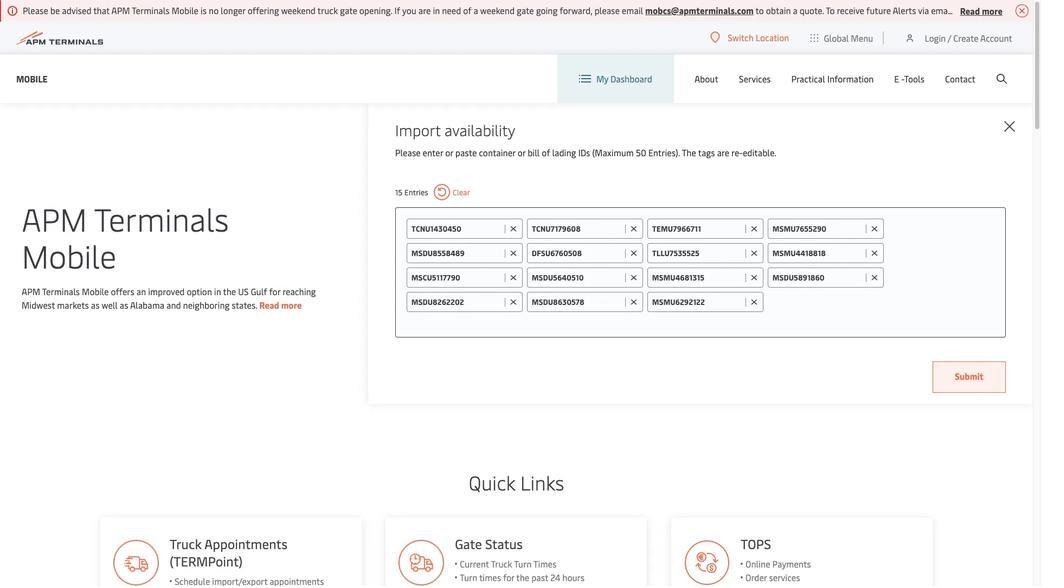 Task type: vqa. For each thing, say whether or not it's contained in the screenshot.
Please enter or paste container or bill of lading IDs (Maximum 50 Entries). The tags are re-editable.
yes



Task type: locate. For each thing, give the bounding box(es) containing it.
terminals for apm terminals mobile offers an improved option in the us gulf for reaching midwest markets as well as alabama and neighboring states.
[[42, 285, 80, 297]]

import availability
[[396, 119, 516, 140]]

please
[[595, 4, 620, 16], [987, 4, 1012, 16]]

Entered ID text field
[[532, 224, 623, 234], [412, 248, 502, 258], [532, 248, 623, 258], [653, 248, 743, 258], [532, 272, 623, 283], [653, 272, 743, 283], [653, 297, 743, 307]]

1 horizontal spatial more
[[983, 5, 1003, 17]]

read up login / create account
[[961, 5, 981, 17]]

1 horizontal spatial for
[[504, 571, 515, 583]]

orange club loyalty program - 56 image
[[113, 540, 159, 586]]

mobile link
[[16, 72, 48, 85]]

gate status current truck turn times turn times for the past 24 hours
[[456, 535, 585, 583]]

0 horizontal spatial turn
[[460, 571, 478, 583]]

weekend right the need
[[481, 4, 515, 16]]

global menu button
[[801, 21, 885, 54]]

0 horizontal spatial truck
[[170, 535, 202, 552]]

turn down current
[[460, 571, 478, 583]]

login
[[925, 32, 947, 44]]

terminals inside apm terminals mobile offers an improved option in the us gulf for reaching midwest markets as well as alabama and neighboring states.
[[42, 285, 80, 297]]

Entered ID text field
[[412, 224, 502, 234], [653, 224, 743, 234], [773, 224, 864, 234], [773, 248, 864, 258], [412, 272, 502, 283], [773, 272, 864, 283], [412, 297, 502, 307], [532, 297, 623, 307]]

weekend left truck
[[281, 4, 316, 16]]

1 horizontal spatial the
[[517, 571, 530, 583]]

0 horizontal spatial are
[[419, 4, 431, 16]]

location
[[756, 31, 790, 43]]

1 horizontal spatial read
[[961, 5, 981, 17]]

0 vertical spatial are
[[419, 4, 431, 16]]

0 vertical spatial read more
[[961, 5, 1003, 17]]

or left 'bill'
[[518, 147, 526, 158]]

the left "us"
[[223, 285, 236, 297]]

0 horizontal spatial a
[[474, 4, 479, 16]]

global menu
[[825, 32, 874, 44]]

1 horizontal spatial please
[[396, 147, 421, 158]]

1 horizontal spatial truck
[[491, 558, 513, 570]]

0 vertical spatial read
[[961, 5, 981, 17]]

1 vertical spatial read more
[[260, 299, 302, 311]]

that
[[93, 4, 110, 16]]

(termpoint)
[[170, 552, 242, 570]]

1 vertical spatial of
[[542, 147, 551, 158]]

1 vertical spatial for
[[504, 571, 515, 583]]

sms,
[[965, 4, 984, 16]]

past
[[532, 571, 549, 583]]

0 horizontal spatial please
[[595, 4, 620, 16]]

for right times
[[504, 571, 515, 583]]

via
[[919, 4, 930, 16]]

more inside "read more" button
[[983, 5, 1003, 17]]

please right forward,
[[595, 4, 620, 16]]

more up account
[[983, 5, 1003, 17]]

for
[[269, 285, 281, 297], [504, 571, 515, 583]]

the inside apm terminals mobile offers an improved option in the us gulf for reaching midwest markets as well as alabama and neighboring states.
[[223, 285, 236, 297]]

read
[[961, 5, 981, 17], [260, 299, 279, 311]]

read more up login / create account
[[961, 5, 1003, 17]]

of
[[464, 4, 472, 16], [542, 147, 551, 158]]

editable.
[[743, 147, 777, 158]]

1 vertical spatial read
[[260, 299, 279, 311]]

truck up times
[[491, 558, 513, 570]]

of right 'bill'
[[542, 147, 551, 158]]

no
[[209, 4, 219, 16]]

0 vertical spatial the
[[223, 285, 236, 297]]

future
[[867, 4, 892, 16]]

1 vertical spatial terminals
[[94, 197, 229, 240]]

truck
[[170, 535, 202, 552], [491, 558, 513, 570]]

my dashboard button
[[579, 54, 653, 103]]

0 horizontal spatial read
[[260, 299, 279, 311]]

1 horizontal spatial gate
[[517, 4, 534, 16]]

0 vertical spatial more
[[983, 5, 1003, 17]]

order
[[746, 571, 768, 583]]

manager truck appointments - 53 image
[[399, 540, 445, 586]]

in inside apm terminals mobile offers an improved option in the us gulf for reaching midwest markets as well as alabama and neighboring states.
[[214, 285, 221, 297]]

please left 'close alert' icon
[[987, 4, 1012, 16]]

0 horizontal spatial in
[[214, 285, 221, 297]]

option
[[187, 285, 212, 297]]

0 horizontal spatial gate
[[340, 4, 358, 16]]

mobile secondary image
[[73, 276, 263, 439]]

the left past
[[517, 571, 530, 583]]

apm inside apm terminals mobile offers an improved option in the us gulf for reaching midwest markets as well as alabama and neighboring states.
[[22, 285, 40, 297]]

1 horizontal spatial weekend
[[481, 4, 515, 16]]

for up read more link
[[269, 285, 281, 297]]

truck appointments (termpoint) link
[[100, 518, 362, 586]]

my
[[597, 73, 609, 85]]

0 horizontal spatial of
[[464, 4, 472, 16]]

in left the need
[[433, 4, 440, 16]]

global
[[825, 32, 850, 44]]

Type or paste your IDs here text field
[[768, 292, 995, 311]]

1 horizontal spatial as
[[120, 299, 128, 311]]

appointments
[[204, 535, 287, 552]]

1 horizontal spatial or
[[518, 147, 526, 158]]

read down gulf
[[260, 299, 279, 311]]

1 horizontal spatial of
[[542, 147, 551, 158]]

1 horizontal spatial turn
[[515, 558, 532, 570]]

services button
[[740, 54, 771, 103]]

apm terminals mobile offers an improved option in the us gulf for reaching midwest markets as well as alabama and neighboring states.
[[22, 285, 316, 311]]

1 horizontal spatial are
[[718, 147, 730, 158]]

0 vertical spatial of
[[464, 4, 472, 16]]

2 vertical spatial terminals
[[42, 285, 80, 297]]

0 horizontal spatial more
[[281, 299, 302, 311]]

as down offers at the left
[[120, 299, 128, 311]]

0 horizontal spatial weekend
[[281, 4, 316, 16]]

login / create account
[[925, 32, 1013, 44]]

neighboring
[[183, 299, 230, 311]]

are
[[419, 4, 431, 16], [718, 147, 730, 158]]

apmt icon 100 image
[[685, 540, 731, 586]]

mobcs@apmterminals.com
[[646, 4, 754, 16]]

more down the reaching
[[281, 299, 302, 311]]

going
[[537, 4, 558, 16]]

1 horizontal spatial in
[[433, 4, 440, 16]]

offers
[[111, 285, 135, 297]]

2 gate from the left
[[517, 4, 534, 16]]

truck inside gate status current truck turn times turn times for the past 24 hours
[[491, 558, 513, 570]]

please down import
[[396, 147, 421, 158]]

times
[[534, 558, 557, 570]]

1 gate from the left
[[340, 4, 358, 16]]

read more down the reaching
[[260, 299, 302, 311]]

practical
[[792, 73, 826, 85]]

2 vertical spatial apm
[[22, 285, 40, 297]]

truck
[[318, 4, 338, 16]]

mobile
[[172, 4, 199, 16], [16, 72, 48, 84], [22, 234, 116, 277], [82, 285, 109, 297]]

gate left going
[[517, 4, 534, 16]]

please left 'be'
[[23, 4, 48, 16]]

current
[[460, 558, 490, 570]]

0 vertical spatial terminals
[[132, 4, 170, 16]]

0 horizontal spatial the
[[223, 285, 236, 297]]

0 vertical spatial please
[[23, 4, 48, 16]]

read for read more link
[[260, 299, 279, 311]]

1 please from the left
[[595, 4, 620, 16]]

import
[[396, 119, 441, 140]]

contact button
[[946, 54, 976, 103]]

opening.
[[360, 4, 393, 16]]

0 vertical spatial for
[[269, 285, 281, 297]]

us
[[238, 285, 249, 297]]

1 vertical spatial please
[[396, 147, 421, 158]]

please be advised that apm terminals mobile is no longer offering weekend truck gate opening. if you are in need of a weekend gate going forward, please email mobcs@apmterminals.com to obtain a quote. to receive future alerts via email or sms, please
[[23, 4, 1014, 16]]

apm for apm terminals mobile offers an improved option in the us gulf for reaching midwest markets as well as alabama and neighboring states.
[[22, 285, 40, 297]]

1 vertical spatial in
[[214, 285, 221, 297]]

tools
[[905, 73, 925, 85]]

e
[[895, 73, 900, 85]]

are right you
[[419, 4, 431, 16]]

receive
[[838, 4, 865, 16]]

or right enter
[[446, 147, 454, 158]]

about
[[695, 73, 719, 85]]

read inside button
[[961, 5, 981, 17]]

practical information button
[[792, 54, 874, 103]]

read for "read more" button
[[961, 5, 981, 17]]

terminals inside apm terminals mobile
[[94, 197, 229, 240]]

1 vertical spatial truck
[[491, 558, 513, 570]]

or left sms,
[[955, 4, 963, 16]]

in up neighboring
[[214, 285, 221, 297]]

0 vertical spatial in
[[433, 4, 440, 16]]

2 email from the left
[[932, 4, 953, 16]]

0 horizontal spatial email
[[622, 4, 644, 16]]

2 as from the left
[[120, 299, 128, 311]]

the
[[682, 147, 697, 158]]

turn
[[515, 558, 532, 570], [460, 571, 478, 583]]

1 horizontal spatial read more
[[961, 5, 1003, 17]]

read more for "read more" button
[[961, 5, 1003, 17]]

apm inside apm terminals mobile
[[22, 197, 87, 240]]

0 vertical spatial turn
[[515, 558, 532, 570]]

0 horizontal spatial as
[[91, 299, 100, 311]]

quick
[[469, 469, 516, 495]]

truck right orange club loyalty program - 56 image
[[170, 535, 202, 552]]

1 vertical spatial apm
[[22, 197, 87, 240]]

0 horizontal spatial read more
[[260, 299, 302, 311]]

states.
[[232, 299, 257, 311]]

1 horizontal spatial a
[[794, 4, 798, 16]]

menu
[[852, 32, 874, 44]]

mobile inside apm terminals mobile
[[22, 234, 116, 277]]

e -tools
[[895, 73, 925, 85]]

gate right truck
[[340, 4, 358, 16]]

of right the need
[[464, 4, 472, 16]]

1 email from the left
[[622, 4, 644, 16]]

1 vertical spatial more
[[281, 299, 302, 311]]

create
[[954, 32, 979, 44]]

as left "well"
[[91, 299, 100, 311]]

a right the need
[[474, 4, 479, 16]]

0 horizontal spatial for
[[269, 285, 281, 297]]

a right "obtain"
[[794, 4, 798, 16]]

ids
[[579, 147, 591, 158]]

are left "re-"
[[718, 147, 730, 158]]

gate
[[340, 4, 358, 16], [517, 4, 534, 16]]

apm for apm terminals mobile
[[22, 197, 87, 240]]

1 horizontal spatial please
[[987, 4, 1012, 16]]

1 vertical spatial the
[[517, 571, 530, 583]]

0 vertical spatial truck
[[170, 535, 202, 552]]

turn up past
[[515, 558, 532, 570]]

markets
[[57, 299, 89, 311]]

longer
[[221, 4, 246, 16]]

0 horizontal spatial please
[[23, 4, 48, 16]]

1 horizontal spatial email
[[932, 4, 953, 16]]

for inside gate status current truck turn times turn times for the past 24 hours
[[504, 571, 515, 583]]



Task type: describe. For each thing, give the bounding box(es) containing it.
entries
[[405, 187, 429, 197]]

more for "read more" button
[[983, 5, 1003, 17]]

entries).
[[649, 147, 680, 158]]

account
[[981, 32, 1013, 44]]

please enter or paste container or bill of lading ids (maximum 50 entries). the tags are re-editable.
[[396, 147, 777, 158]]

truck appointments (termpoint)
[[170, 535, 287, 570]]

services
[[770, 571, 801, 583]]

1 as from the left
[[91, 299, 100, 311]]

quick links
[[469, 469, 565, 495]]

dashboard
[[611, 73, 653, 85]]

to
[[756, 4, 765, 16]]

be
[[50, 4, 60, 16]]

switch location button
[[711, 31, 790, 43]]

is
[[201, 4, 207, 16]]

paste
[[456, 147, 477, 158]]

1 a from the left
[[474, 4, 479, 16]]

practical information
[[792, 73, 874, 85]]

15 entries
[[396, 187, 429, 197]]

2 weekend from the left
[[481, 4, 515, 16]]

more for read more link
[[281, 299, 302, 311]]

improved
[[148, 285, 185, 297]]

links
[[521, 469, 565, 495]]

switch location
[[728, 31, 790, 43]]

times
[[480, 571, 502, 583]]

bill
[[528, 147, 540, 158]]

apm terminals mobile
[[22, 197, 229, 277]]

0 horizontal spatial or
[[446, 147, 454, 158]]

availability
[[445, 119, 516, 140]]

tops
[[742, 535, 772, 552]]

services
[[740, 73, 771, 85]]

1 weekend from the left
[[281, 4, 316, 16]]

re-
[[732, 147, 743, 158]]

information
[[828, 73, 874, 85]]

(maximum
[[593, 147, 634, 158]]

you
[[403, 4, 417, 16]]

please for please be advised that apm terminals mobile is no longer offering weekend truck gate opening. if you are in need of a weekend gate going forward, please email mobcs@apmterminals.com to obtain a quote. to receive future alerts via email or sms, please
[[23, 4, 48, 16]]

read more button
[[961, 4, 1003, 17]]

truck inside truck appointments (termpoint)
[[170, 535, 202, 552]]

the inside gate status current truck turn times turn times for the past 24 hours
[[517, 571, 530, 583]]

status
[[486, 535, 523, 552]]

read more link
[[260, 299, 302, 311]]

offering
[[248, 4, 279, 16]]

clear button
[[434, 184, 470, 200]]

tops online payments order services
[[742, 535, 812, 583]]

2 please from the left
[[987, 4, 1012, 16]]

please for please enter or paste container or bill of lading ids (maximum 50 entries). the tags are re-editable.
[[396, 147, 421, 158]]

if
[[395, 4, 401, 16]]

obtain
[[767, 4, 792, 16]]

for inside apm terminals mobile offers an improved option in the us gulf for reaching midwest markets as well as alabama and neighboring states.
[[269, 285, 281, 297]]

submit button
[[933, 361, 1007, 393]]

and
[[167, 299, 181, 311]]

alerts
[[893, 4, 917, 16]]

1 vertical spatial turn
[[460, 571, 478, 583]]

15
[[396, 187, 403, 197]]

an
[[137, 285, 146, 297]]

midwest
[[22, 299, 55, 311]]

switch
[[728, 31, 754, 43]]

2 a from the left
[[794, 4, 798, 16]]

2 horizontal spatial or
[[955, 4, 963, 16]]

quote. to
[[800, 4, 835, 16]]

mobile inside apm terminals mobile offers an improved option in the us gulf for reaching midwest markets as well as alabama and neighboring states.
[[82, 285, 109, 297]]

hours
[[563, 571, 585, 583]]

need
[[442, 4, 461, 16]]

forward,
[[560, 4, 593, 16]]

24
[[551, 571, 561, 583]]

reaching
[[283, 285, 316, 297]]

gate
[[456, 535, 483, 552]]

1 vertical spatial are
[[718, 147, 730, 158]]

enter
[[423, 147, 444, 158]]

online
[[746, 558, 771, 570]]

contact
[[946, 73, 976, 85]]

terminals for apm terminals mobile
[[94, 197, 229, 240]]

read more for read more link
[[260, 299, 302, 311]]

well
[[102, 299, 118, 311]]

tags
[[699, 147, 716, 158]]

payments
[[773, 558, 812, 570]]

gulf
[[251, 285, 267, 297]]

about button
[[695, 54, 719, 103]]

0 vertical spatial apm
[[112, 4, 130, 16]]

/
[[948, 32, 952, 44]]

lading
[[553, 147, 577, 158]]

close alert image
[[1016, 4, 1029, 17]]

clear
[[453, 187, 470, 197]]

e -tools button
[[895, 54, 925, 103]]

container
[[479, 147, 516, 158]]

submit
[[956, 370, 984, 382]]



